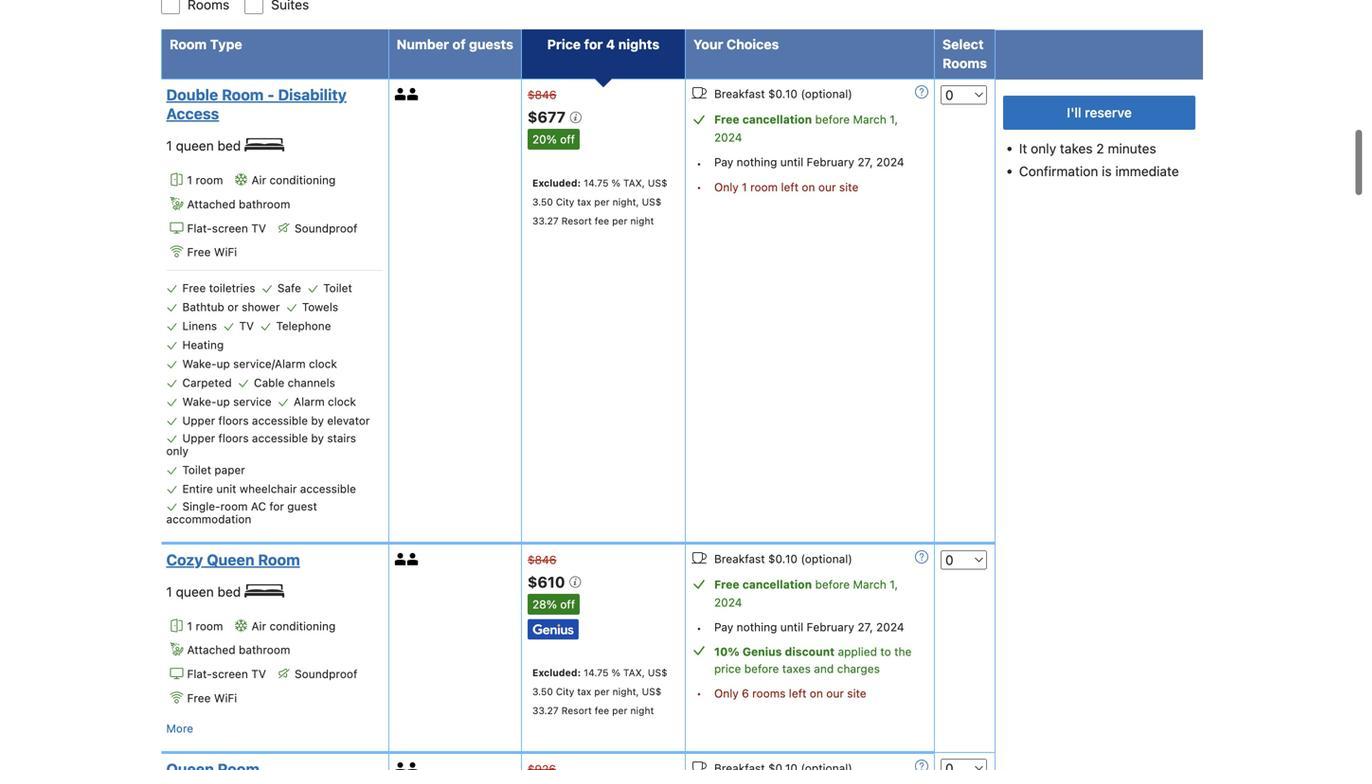 Task type: vqa. For each thing, say whether or not it's contained in the screenshot.
the bottommost Excluded:
yes



Task type: locate. For each thing, give the bounding box(es) containing it.
tax for $610
[[577, 686, 592, 697]]

0 vertical spatial pay nothing until february 27, 2024
[[715, 155, 905, 169]]

2 14.75 % tax, us$ 3.50 city tax per night, us$ 33.27 resort fee per night from the top
[[533, 667, 668, 716]]

2 until from the top
[[781, 621, 804, 634]]

i'll reserve button
[[1004, 96, 1196, 130]]

room
[[170, 37, 207, 52], [222, 86, 264, 104], [258, 551, 300, 569]]

0 vertical spatial resort
[[562, 215, 592, 227]]

february up only 1 room left on our site
[[807, 155, 855, 169]]

1 vertical spatial wifi
[[214, 692, 237, 705]]

bed for queen
[[218, 584, 241, 600]]

breakfast down "your choices"
[[715, 87, 765, 101]]

1 vertical spatial air conditioning
[[252, 620, 336, 633]]

0 vertical spatial cancellation
[[743, 113, 812, 126]]

air conditioning down double room - disability access link
[[252, 173, 336, 187]]

by down alarm clock
[[311, 414, 324, 428]]

air conditioning
[[252, 173, 336, 187], [252, 620, 336, 633]]

1 screen from the top
[[212, 222, 248, 235]]

1 room
[[187, 173, 223, 187], [187, 620, 223, 633]]

1 breakfast from the top
[[715, 87, 765, 101]]

rooms
[[943, 56, 988, 71]]

$846 up $610
[[528, 553, 557, 567]]

resort for $610
[[562, 705, 592, 716]]

0 vertical spatial accessible
[[252, 414, 308, 428]]

cancellation up only 1 room left on our site
[[743, 113, 812, 126]]

0 vertical spatial left
[[781, 180, 799, 194]]

floors inside the upper floors accessible by stairs only
[[218, 432, 249, 445]]

breakfast $0.10 (optional) up 10% genius discount
[[715, 552, 853, 566]]

city
[[556, 196, 575, 208], [556, 686, 575, 697]]

2 1, from the top
[[890, 578, 898, 591]]

0 vertical spatial city
[[556, 196, 575, 208]]

2 pay from the top
[[715, 621, 734, 634]]

wake- for wake-up service/alarm clock
[[182, 357, 217, 371]]

1 vertical spatial 1 room
[[187, 620, 223, 633]]

1 by from the top
[[311, 414, 324, 428]]

2 bed from the top
[[218, 584, 241, 600]]

up up carpeted
[[217, 357, 230, 371]]

0 vertical spatial wake-
[[182, 357, 217, 371]]

2 (optional) from the top
[[801, 552, 853, 566]]

1
[[166, 138, 172, 154], [187, 173, 192, 187], [742, 180, 747, 194], [166, 584, 172, 600], [187, 620, 192, 633]]

pay
[[715, 155, 734, 169], [715, 621, 734, 634]]

breakfast for $610
[[715, 552, 765, 566]]

air conditioning down cozy queen room link
[[252, 620, 336, 633]]

queen
[[176, 138, 214, 154], [176, 584, 214, 600]]

queen down the access
[[176, 138, 214, 154]]

wake- for wake-up service
[[182, 395, 217, 409]]

room left type
[[170, 37, 207, 52]]

before march 1, 2024 up discount
[[715, 578, 898, 609]]

1 vertical spatial city
[[556, 686, 575, 697]]

0 vertical spatial our
[[819, 180, 836, 194]]

1 vertical spatial before
[[816, 578, 850, 591]]

0 vertical spatial flat-
[[187, 222, 212, 235]]

night, for $677
[[613, 196, 639, 208]]

bathroom for -
[[239, 198, 290, 211]]

2 fee from the top
[[595, 705, 610, 716]]

february for $677
[[807, 155, 855, 169]]

only 6 rooms left on our site
[[715, 687, 867, 701]]

1 vertical spatial breakfast $0.10 (optional)
[[715, 552, 853, 566]]

breakfast $0.10 (optional) down the choices
[[715, 87, 853, 101]]

1 up from the top
[[217, 357, 230, 371]]

0 vertical spatial tv
[[251, 222, 266, 235]]

flat-screen tv up toiletries on the left top of the page
[[187, 222, 266, 235]]

soundproof for cozy queen room
[[295, 668, 358, 681]]

excluded: for $610
[[533, 667, 581, 678]]

until up 10% genius discount
[[781, 621, 804, 634]]

clock up channels
[[309, 357, 337, 371]]

flat- for cozy queen room
[[187, 668, 212, 681]]

city down 28% off. you're getting 28% off the original price due to multiple deals and benefits.. element
[[556, 686, 575, 697]]

1 vertical spatial conditioning
[[270, 620, 336, 633]]

screen
[[212, 222, 248, 235], [212, 668, 248, 681]]

february up discount
[[807, 621, 855, 634]]

0 vertical spatial conditioning
[[270, 173, 336, 187]]

1 • from the top
[[697, 157, 702, 170]]

1 soundproof from the top
[[295, 222, 358, 235]]

breakfast up 10%
[[715, 552, 765, 566]]

1 (optional) from the top
[[801, 87, 853, 101]]

tax down 20% off. you're getting 20% off the original price due to multiple deals and benefits.. element
[[577, 196, 592, 208]]

service
[[233, 395, 272, 409]]

off right 20%
[[560, 133, 575, 146]]

1 breakfast $0.10 (optional) from the top
[[715, 87, 853, 101]]

only for only 1 room left on our site
[[715, 180, 739, 194]]

1 free wifi from the top
[[187, 246, 237, 259]]

0 vertical spatial 14.75
[[584, 177, 609, 189]]

27, for $610
[[858, 621, 873, 634]]

1 vertical spatial 14.75
[[584, 667, 609, 678]]

by for stairs
[[311, 432, 324, 445]]

room inside double room - disability access
[[222, 86, 264, 104]]

resort
[[562, 215, 592, 227], [562, 705, 592, 716]]

by inside the upper floors accessible by stairs only
[[311, 432, 324, 445]]

1 vertical spatial nothing
[[737, 621, 778, 634]]

1 attached bathroom from the top
[[187, 198, 290, 211]]

pay nothing until february 27, 2024 for $677
[[715, 155, 905, 169]]

0 vertical spatial until
[[781, 155, 804, 169]]

$846 up $677
[[528, 88, 557, 101]]

2 1 room from the top
[[187, 620, 223, 633]]

pay up 10%
[[715, 621, 734, 634]]

breakfast
[[715, 87, 765, 101], [715, 552, 765, 566]]

20% off. you're getting 20% off the original price due to multiple deals and benefits.. element
[[528, 129, 580, 150]]

tax, for $610
[[624, 667, 645, 678]]

pay up only 1 room left on our site
[[715, 155, 734, 169]]

0 vertical spatial only
[[715, 180, 739, 194]]

free up free toiletries at the top of page
[[187, 246, 211, 259]]

1 vertical spatial for
[[269, 500, 284, 513]]

0 vertical spatial fee
[[595, 215, 610, 227]]

nights
[[619, 37, 660, 52]]

wake- down carpeted
[[182, 395, 217, 409]]

1 vertical spatial more details on meals and payment options image
[[915, 760, 929, 770]]

breakfast $0.10 (optional)
[[715, 87, 853, 101], [715, 552, 853, 566]]

bathroom up safe
[[239, 198, 290, 211]]

us$
[[648, 177, 668, 189], [642, 196, 662, 208], [648, 667, 668, 678], [642, 686, 662, 697]]

2 wifi from the top
[[214, 692, 237, 705]]

site for only 1 room left on our site
[[840, 180, 859, 194]]

until up only 1 room left on our site
[[781, 155, 804, 169]]

0 vertical spatial pay
[[715, 155, 734, 169]]

10%
[[715, 646, 740, 659]]

tv for queen
[[251, 668, 266, 681]]

attached bathroom down cozy queen room
[[187, 644, 290, 657]]

1 horizontal spatial toilet
[[323, 282, 352, 295]]

(optional) for $677
[[801, 87, 853, 101]]

2 $846 from the top
[[528, 553, 557, 567]]

air conditioning for double room - disability access
[[252, 173, 336, 187]]

1 bed from the top
[[218, 138, 241, 154]]

applied
[[838, 646, 878, 659]]

1, for $677
[[890, 113, 898, 126]]

1 vertical spatial our
[[827, 687, 844, 701]]

accessible up the upper floors accessible by stairs only
[[252, 414, 308, 428]]

march
[[853, 113, 887, 126], [853, 578, 887, 591]]

1 vertical spatial cancellation
[[743, 578, 812, 591]]

before up discount
[[816, 578, 850, 591]]

2 excluded: from the top
[[533, 667, 581, 678]]

1 27, from the top
[[858, 155, 873, 169]]

your choices
[[694, 37, 779, 52]]

1 upper from the top
[[182, 414, 215, 428]]

0 vertical spatial bathroom
[[239, 198, 290, 211]]

only 1 room left on our site
[[715, 180, 859, 194]]

1 vertical spatial screen
[[212, 668, 248, 681]]

accessible for stairs
[[252, 432, 308, 445]]

free wifi up more at the bottom left
[[187, 692, 237, 705]]

2 1 queen bed from the top
[[166, 584, 245, 600]]

0 vertical spatial march
[[853, 113, 887, 126]]

march for $677
[[853, 113, 887, 126]]

1 until from the top
[[781, 155, 804, 169]]

free cancellation
[[715, 113, 812, 126], [715, 578, 812, 591]]

$0.10 down the choices
[[769, 87, 798, 101]]

1 night, from the top
[[613, 196, 639, 208]]

14.75 % tax, us$ 3.50 city tax per night, us$ 33.27 resort fee per night for $677
[[533, 177, 668, 227]]

27, for $677
[[858, 155, 873, 169]]

1 vertical spatial flat-
[[187, 668, 212, 681]]

attached bathroom for room
[[187, 198, 290, 211]]

$610
[[528, 573, 569, 591]]

our for only 6 rooms left on our site
[[827, 687, 844, 701]]

1 vertical spatial night,
[[613, 686, 639, 697]]

1 resort from the top
[[562, 215, 592, 227]]

1 14.75 from the top
[[584, 177, 609, 189]]

0 vertical spatial queen
[[176, 138, 214, 154]]

1 conditioning from the top
[[270, 173, 336, 187]]

1 queen bed down cozy
[[166, 584, 245, 600]]

free up 'bathtub'
[[182, 282, 206, 295]]

1 only from the top
[[715, 180, 739, 194]]

2 attached from the top
[[187, 644, 236, 657]]

breakfast for $677
[[715, 87, 765, 101]]

takes
[[1060, 141, 1093, 156]]

2 27, from the top
[[858, 621, 873, 634]]

2 flat-screen tv from the top
[[187, 668, 266, 681]]

for left 4
[[584, 37, 603, 52]]

room type
[[170, 37, 242, 52]]

2 only from the top
[[715, 687, 739, 701]]

2 tax from the top
[[577, 686, 592, 697]]

accessible up the guest
[[300, 482, 356, 496]]

0 vertical spatial february
[[807, 155, 855, 169]]

0 vertical spatial night,
[[613, 196, 639, 208]]

27, up only 1 room left on our site
[[858, 155, 873, 169]]

toilet up "towels"
[[323, 282, 352, 295]]

queen down cozy
[[176, 584, 214, 600]]

0 vertical spatial by
[[311, 414, 324, 428]]

1 vertical spatial fee
[[595, 705, 610, 716]]

2 march from the top
[[853, 578, 887, 591]]

off for 28% off
[[560, 598, 575, 611]]

2 vertical spatial tv
[[251, 668, 266, 681]]

1 vertical spatial (optional)
[[801, 552, 853, 566]]

floors up paper
[[218, 432, 249, 445]]

attached up free toiletries at the top of page
[[187, 198, 236, 211]]

upper up 'toilet paper'
[[182, 432, 215, 445]]

for
[[584, 37, 603, 52], [269, 500, 284, 513]]

attached
[[187, 198, 236, 211], [187, 644, 236, 657]]

flat- up free toiletries at the top of page
[[187, 222, 212, 235]]

tax down 28% off. you're getting 28% off the original price due to multiple deals and benefits.. element
[[577, 686, 592, 697]]

1 wake- from the top
[[182, 357, 217, 371]]

1 1 queen bed from the top
[[166, 138, 245, 154]]

2 up from the top
[[217, 395, 230, 409]]

air conditioning for cozy queen room
[[252, 620, 336, 633]]

2 free cancellation from the top
[[715, 578, 812, 591]]

2 breakfast $0.10 (optional) from the top
[[715, 552, 853, 566]]

by
[[311, 414, 324, 428], [311, 432, 324, 445]]

2 conditioning from the top
[[270, 620, 336, 633]]

air
[[252, 173, 266, 187], [252, 620, 266, 633]]

1 nothing from the top
[[737, 155, 778, 169]]

price for 4 nights
[[547, 37, 660, 52]]

flat-screen tv
[[187, 222, 266, 235], [187, 668, 266, 681]]

1 3.50 from the top
[[533, 196, 553, 208]]

1 room down the access
[[187, 173, 223, 187]]

up down carpeted
[[217, 395, 230, 409]]

2 by from the top
[[311, 432, 324, 445]]

paper
[[215, 463, 245, 477]]

tax
[[577, 196, 592, 208], [577, 686, 592, 697]]

alarm clock
[[294, 395, 356, 409]]

bathroom down cozy queen room link
[[239, 644, 290, 657]]

1 vertical spatial floors
[[218, 432, 249, 445]]

cancellation
[[743, 113, 812, 126], [743, 578, 812, 591]]

3.50 down the 28%
[[533, 686, 553, 697]]

site for only 6 rooms left on our site
[[848, 687, 867, 701]]

1 queen from the top
[[176, 138, 214, 154]]

2 nothing from the top
[[737, 621, 778, 634]]

1 vertical spatial pay nothing until february 27, 2024
[[715, 621, 905, 634]]

upper for upper floors accessible by elevator
[[182, 414, 215, 428]]

floors down 'wake-up service'
[[218, 414, 249, 428]]

1 attached from the top
[[187, 198, 236, 211]]

by left stairs
[[311, 432, 324, 445]]

pay nothing until february 27, 2024 up only 1 room left on our site
[[715, 155, 905, 169]]

1 vertical spatial attached bathroom
[[187, 644, 290, 657]]

6
[[742, 687, 749, 701]]

flat-screen tv for room
[[187, 222, 266, 235]]

0 vertical spatial 27,
[[858, 155, 873, 169]]

wake- down heating
[[182, 357, 217, 371]]

0 vertical spatial off
[[560, 133, 575, 146]]

2 off from the top
[[560, 598, 575, 611]]

occupancy image
[[395, 553, 407, 566], [407, 553, 420, 566]]

until for $610
[[781, 621, 804, 634]]

more details on meals and payment options image
[[915, 551, 929, 564], [915, 760, 929, 770]]

2 % from the top
[[612, 667, 621, 678]]

accessible down upper floors accessible by elevator
[[252, 432, 308, 445]]

room left -
[[222, 86, 264, 104]]

1 vertical spatial 3.50
[[533, 686, 553, 697]]

pay nothing until february 27, 2024 up discount
[[715, 621, 905, 634]]

14.75
[[584, 177, 609, 189], [584, 667, 609, 678]]

before for $610
[[816, 578, 850, 591]]

conditioning
[[270, 173, 336, 187], [270, 620, 336, 633]]

1 $846 from the top
[[528, 88, 557, 101]]

2 more details on meals and payment options image from the top
[[915, 760, 929, 770]]

air down cozy queen room link
[[252, 620, 266, 633]]

2 floors from the top
[[218, 432, 249, 445]]

excluded: for $677
[[533, 177, 581, 189]]

floors for upper floors accessible by stairs only
[[218, 432, 249, 445]]

2 resort from the top
[[562, 705, 592, 716]]

1 vertical spatial off
[[560, 598, 575, 611]]

more details on meals and payment options image
[[915, 85, 929, 99]]

0 vertical spatial tax,
[[624, 177, 645, 189]]

queen for cozy queen room
[[176, 584, 214, 600]]

1 excluded: from the top
[[533, 177, 581, 189]]

1 vertical spatial 33.27
[[533, 705, 559, 716]]

27, up applied
[[858, 621, 873, 634]]

flat- up more at the bottom left
[[187, 668, 212, 681]]

0 horizontal spatial only
[[166, 444, 189, 458]]

night,
[[613, 196, 639, 208], [613, 686, 639, 697]]

2 flat- from the top
[[187, 668, 212, 681]]

1 room for double
[[187, 173, 223, 187]]

heating
[[182, 338, 224, 352]]

0 vertical spatial free wifi
[[187, 246, 237, 259]]

for right ac
[[269, 500, 284, 513]]

1 vertical spatial march
[[853, 578, 887, 591]]

1 vertical spatial excluded:
[[533, 667, 581, 678]]

clock
[[309, 357, 337, 371], [328, 395, 356, 409]]

toiletries
[[209, 282, 255, 295]]

air down double room - disability access
[[252, 173, 266, 187]]

1 14.75 % tax, us$ 3.50 city tax per night, us$ 33.27 resort fee per night from the top
[[533, 177, 668, 227]]

nothing up the 'genius'
[[737, 621, 778, 634]]

1 vertical spatial 27,
[[858, 621, 873, 634]]

wifi for room
[[214, 246, 237, 259]]

3.50 down 20%
[[533, 196, 553, 208]]

cancellation up 10% genius discount
[[743, 578, 812, 591]]

1 vertical spatial free cancellation
[[715, 578, 812, 591]]

occupancy image
[[395, 88, 407, 101], [407, 88, 420, 101], [395, 763, 407, 770], [407, 763, 420, 770]]

0 vertical spatial 33.27
[[533, 215, 559, 227]]

(optional)
[[801, 87, 853, 101], [801, 552, 853, 566]]

2 3.50 from the top
[[533, 686, 553, 697]]

1 bathroom from the top
[[239, 198, 290, 211]]

1 vertical spatial by
[[311, 432, 324, 445]]

1 vertical spatial bed
[[218, 584, 241, 600]]

1,
[[890, 113, 898, 126], [890, 578, 898, 591]]

excluded: down 28% off. you're getting 28% off the original price due to multiple deals and benefits.. element
[[533, 667, 581, 678]]

0 horizontal spatial toilet
[[182, 463, 211, 477]]

flat- for double room - disability access
[[187, 222, 212, 235]]

2 queen from the top
[[176, 584, 214, 600]]

0 vertical spatial screen
[[212, 222, 248, 235]]

0 vertical spatial 14.75 % tax, us$ 3.50 city tax per night, us$ 33.27 resort fee per night
[[533, 177, 668, 227]]

1 wifi from the top
[[214, 246, 237, 259]]

attached up more at the bottom left
[[187, 644, 236, 657]]

$0.10
[[769, 87, 798, 101], [769, 552, 798, 566]]

up for service
[[217, 395, 230, 409]]

1 vertical spatial on
[[810, 687, 823, 701]]

city down 20% off. you're getting 20% off the original price due to multiple deals and benefits.. element
[[556, 196, 575, 208]]

only up 'toilet paper'
[[166, 444, 189, 458]]

2 wake- from the top
[[182, 395, 217, 409]]

tv
[[251, 222, 266, 235], [239, 320, 254, 333], [251, 668, 266, 681]]

up
[[217, 357, 230, 371], [217, 395, 230, 409]]

1 vertical spatial breakfast
[[715, 552, 765, 566]]

1 vertical spatial site
[[848, 687, 867, 701]]

1 more details on meals and payment options image from the top
[[915, 551, 929, 564]]

choices
[[727, 37, 779, 52]]

toilet
[[323, 282, 352, 295], [182, 463, 211, 477]]

0 vertical spatial 1,
[[890, 113, 898, 126]]

1 vertical spatial february
[[807, 621, 855, 634]]

upper inside the upper floors accessible by stairs only
[[182, 432, 215, 445]]

select rooms
[[943, 37, 988, 71]]

•
[[697, 157, 702, 170], [697, 180, 702, 194], [697, 622, 702, 635], [697, 687, 702, 701]]

1 tax from the top
[[577, 196, 592, 208]]

bathroom for room
[[239, 644, 290, 657]]

room right queen
[[258, 551, 300, 569]]

0 vertical spatial air conditioning
[[252, 173, 336, 187]]

2 $0.10 from the top
[[769, 552, 798, 566]]

queen
[[207, 551, 255, 569]]

1 pay nothing until february 27, 2024 from the top
[[715, 155, 905, 169]]

1 air conditioning from the top
[[252, 173, 336, 187]]

conditioning down double room - disability access link
[[270, 173, 336, 187]]

1 vertical spatial left
[[789, 687, 807, 701]]

before march 1, 2024 up only 1 room left on our site
[[715, 113, 898, 144]]

1 cancellation from the top
[[743, 113, 812, 126]]

0 vertical spatial %
[[612, 177, 621, 189]]

2 free wifi from the top
[[187, 692, 237, 705]]

0 vertical spatial up
[[217, 357, 230, 371]]

air for room
[[252, 173, 266, 187]]

1 vertical spatial only
[[166, 444, 189, 458]]

fee for $610
[[595, 705, 610, 716]]

% for $677
[[612, 177, 621, 189]]

free cancellation up only 1 room left on our site
[[715, 113, 812, 126]]

1 vertical spatial toilet
[[182, 463, 211, 477]]

2 soundproof from the top
[[295, 668, 358, 681]]

group
[[146, 0, 1204, 14]]

2 tax, from the top
[[624, 667, 645, 678]]

before down the 'genius'
[[745, 663, 779, 676]]

1 vertical spatial air
[[252, 620, 266, 633]]

0 vertical spatial wifi
[[214, 246, 237, 259]]

bathroom
[[239, 198, 290, 211], [239, 644, 290, 657]]

2 before march 1, 2024 from the top
[[715, 578, 898, 609]]

1 before march 1, 2024 from the top
[[715, 113, 898, 144]]

2 upper from the top
[[182, 432, 215, 445]]

1 floors from the top
[[218, 414, 249, 428]]

0 vertical spatial on
[[802, 180, 816, 194]]

2 cancellation from the top
[[743, 578, 812, 591]]

1 vertical spatial $846
[[528, 553, 557, 567]]

2 air from the top
[[252, 620, 266, 633]]

1 off from the top
[[560, 133, 575, 146]]

2 attached bathroom from the top
[[187, 644, 290, 657]]

2 february from the top
[[807, 621, 855, 634]]

0 vertical spatial attached bathroom
[[187, 198, 290, 211]]

night for $610
[[631, 705, 654, 716]]

telephone
[[276, 320, 331, 333]]

1 % from the top
[[612, 177, 621, 189]]

0 vertical spatial $0.10
[[769, 87, 798, 101]]

free down "your choices"
[[715, 113, 740, 126]]

1 vertical spatial queen
[[176, 584, 214, 600]]

cancellation for $610
[[743, 578, 812, 591]]

0 vertical spatial flat-screen tv
[[187, 222, 266, 235]]

1 room down cozy
[[187, 620, 223, 633]]

clock up 'elevator'
[[328, 395, 356, 409]]

off for 20% off
[[560, 133, 575, 146]]

2024
[[715, 131, 743, 144], [877, 155, 905, 169], [715, 596, 743, 609], [877, 621, 905, 634]]

$846
[[528, 88, 557, 101], [528, 553, 557, 567]]

1 flat- from the top
[[187, 222, 212, 235]]

0 vertical spatial (optional)
[[801, 87, 853, 101]]

free wifi up free toiletries at the top of page
[[187, 246, 237, 259]]

attached bathroom up toiletries on the left top of the page
[[187, 198, 290, 211]]

0 vertical spatial free cancellation
[[715, 113, 812, 126]]

site
[[840, 180, 859, 194], [848, 687, 867, 701]]

1 vertical spatial night
[[631, 705, 654, 716]]

0 vertical spatial excluded:
[[533, 177, 581, 189]]

nothing up only 1 room left on our site
[[737, 155, 778, 169]]

1 1, from the top
[[890, 113, 898, 126]]

1 vertical spatial 1,
[[890, 578, 898, 591]]

1 night from the top
[[631, 215, 654, 227]]

off
[[560, 133, 575, 146], [560, 598, 575, 611]]

bed down queen
[[218, 584, 241, 600]]

1 flat-screen tv from the top
[[187, 222, 266, 235]]

1 vertical spatial up
[[217, 395, 230, 409]]

2 occupancy image from the left
[[407, 553, 420, 566]]

upper down 'wake-up service'
[[182, 414, 215, 428]]

1 33.27 from the top
[[533, 215, 559, 227]]

accessible inside the upper floors accessible by stairs only
[[252, 432, 308, 445]]

by for elevator
[[311, 414, 324, 428]]

3.50
[[533, 196, 553, 208], [533, 686, 553, 697]]

toilet up entire
[[182, 463, 211, 477]]

0 vertical spatial breakfast
[[715, 87, 765, 101]]

free up 10%
[[715, 578, 740, 591]]

free cancellation up the 'genius'
[[715, 578, 812, 591]]

0 vertical spatial breakfast $0.10 (optional)
[[715, 87, 853, 101]]

charges
[[837, 663, 880, 676]]

flat-screen tv up more at the bottom left
[[187, 668, 266, 681]]

$0.10 up 10% genius discount
[[769, 552, 798, 566]]

2 night from the top
[[631, 705, 654, 716]]

0 vertical spatial more details on meals and payment options image
[[915, 551, 929, 564]]

free wifi for double room - disability access
[[187, 246, 237, 259]]

left for rooms
[[789, 687, 807, 701]]

0 vertical spatial before march 1, 2024
[[715, 113, 898, 144]]

1 tax, from the top
[[624, 177, 645, 189]]

1 february from the top
[[807, 155, 855, 169]]

2 city from the top
[[556, 686, 575, 697]]

off right the 28%
[[560, 598, 575, 611]]

1 vertical spatial bathroom
[[239, 644, 290, 657]]

conditioning down cozy queen room link
[[270, 620, 336, 633]]

number
[[397, 37, 449, 52]]

1 1 room from the top
[[187, 173, 223, 187]]

night
[[631, 215, 654, 227], [631, 705, 654, 716]]

tax for $677
[[577, 196, 592, 208]]

0 vertical spatial tax
[[577, 196, 592, 208]]

2 air conditioning from the top
[[252, 620, 336, 633]]

before up only 1 room left on our site
[[816, 113, 850, 126]]

1 queen bed down the access
[[166, 138, 245, 154]]

only right it
[[1031, 141, 1057, 156]]

1 vertical spatial pay
[[715, 621, 734, 634]]

pay for $677
[[715, 155, 734, 169]]

0 vertical spatial only
[[1031, 141, 1057, 156]]

33.27 for $677
[[533, 215, 559, 227]]

before march 1, 2024 for $610
[[715, 578, 898, 609]]

excluded: down 20% off. you're getting 20% off the original price due to multiple deals and benefits.. element
[[533, 177, 581, 189]]

1 horizontal spatial only
[[1031, 141, 1057, 156]]

2 33.27 from the top
[[533, 705, 559, 716]]

1 city from the top
[[556, 196, 575, 208]]

bed down the access
[[218, 138, 241, 154]]



Task type: describe. For each thing, give the bounding box(es) containing it.
attached bathroom for queen
[[187, 644, 290, 657]]

guest
[[287, 500, 317, 513]]

and
[[814, 663, 834, 676]]

price
[[715, 663, 741, 676]]

queen for double room - disability access
[[176, 138, 214, 154]]

2 vertical spatial accessible
[[300, 482, 356, 496]]

pay for $610
[[715, 621, 734, 634]]

soundproof for double room - disability access
[[295, 222, 358, 235]]

bed for room
[[218, 138, 241, 154]]

1 vertical spatial tv
[[239, 320, 254, 333]]

flat-screen tv for queen
[[187, 668, 266, 681]]

before for $677
[[816, 113, 850, 126]]

entire unit wheelchair accessible
[[182, 482, 356, 496]]

screen for room
[[212, 222, 248, 235]]

(optional) for $610
[[801, 552, 853, 566]]

single-room ac for guest accommodation
[[166, 500, 317, 526]]

1, for $610
[[890, 578, 898, 591]]

or
[[228, 301, 239, 314]]

free wifi for cozy queen room
[[187, 692, 237, 705]]

it
[[1020, 141, 1028, 156]]

-
[[267, 86, 275, 104]]

minutes
[[1108, 141, 1157, 156]]

28%
[[533, 598, 557, 611]]

upper floors accessible by elevator
[[182, 414, 370, 428]]

only for only 6 rooms left on our site
[[715, 687, 739, 701]]

1 occupancy image from the left
[[395, 553, 407, 566]]

service/alarm
[[233, 357, 306, 371]]

until for $677
[[781, 155, 804, 169]]

cozy queen room
[[166, 551, 300, 569]]

taxes
[[783, 663, 811, 676]]

3.50 for $610
[[533, 686, 553, 697]]

cozy queen room link
[[166, 551, 378, 569]]

1 horizontal spatial for
[[584, 37, 603, 52]]

4
[[606, 37, 615, 52]]

28% off. you're getting 28% off the original price due to multiple deals and benefits.. element
[[528, 594, 580, 615]]

$846 for $610
[[528, 553, 557, 567]]

wheelchair
[[240, 482, 297, 496]]

carpeted
[[182, 376, 232, 390]]

$0.10 for $677
[[769, 87, 798, 101]]

before inside applied to the price before taxes and charges
[[745, 663, 779, 676]]

more
[[166, 722, 193, 735]]

free cancellation for $610
[[715, 578, 812, 591]]

33.27 for $610
[[533, 705, 559, 716]]

cancellation for $677
[[743, 113, 812, 126]]

conditioning for double room - disability access
[[270, 173, 336, 187]]

february for $610
[[807, 621, 855, 634]]

nothing for $610
[[737, 621, 778, 634]]

double
[[166, 86, 218, 104]]

air for queen
[[252, 620, 266, 633]]

only inside the upper floors accessible by stairs only
[[166, 444, 189, 458]]

10% genius discount
[[715, 646, 835, 659]]

elevator
[[327, 414, 370, 428]]

2 • from the top
[[697, 180, 702, 194]]

14.75 % tax, us$ 3.50 city tax per night, us$ 33.27 resort fee per night for $610
[[533, 667, 668, 716]]

double room - disability access link
[[166, 85, 378, 123]]

20% off
[[533, 133, 575, 146]]

our for only 1 room left on our site
[[819, 180, 836, 194]]

0 vertical spatial clock
[[309, 357, 337, 371]]

on for rooms
[[810, 687, 823, 701]]

accessible for elevator
[[252, 414, 308, 428]]

3 • from the top
[[697, 622, 702, 635]]

night, for $610
[[613, 686, 639, 697]]

before march 1, 2024 for $677
[[715, 113, 898, 144]]

city for $677
[[556, 196, 575, 208]]

cable channels
[[254, 376, 335, 390]]

toilet for toilet
[[323, 282, 352, 295]]

night for $677
[[631, 215, 654, 227]]

$677
[[528, 108, 569, 126]]

20%
[[533, 133, 557, 146]]

safe
[[278, 282, 301, 295]]

cozy
[[166, 551, 203, 569]]

nothing for $677
[[737, 155, 778, 169]]

your
[[694, 37, 724, 52]]

free up more at the bottom left
[[187, 692, 211, 705]]

bathtub or shower
[[182, 301, 280, 314]]

room inside single-room ac for guest accommodation
[[221, 500, 248, 513]]

14.75 for $610
[[584, 667, 609, 678]]

% for $610
[[612, 667, 621, 678]]

shower
[[242, 301, 280, 314]]

applied to the price before taxes and charges
[[715, 646, 912, 676]]

2
[[1097, 141, 1105, 156]]

upper for upper floors accessible by stairs only
[[182, 432, 215, 445]]

disability
[[278, 86, 347, 104]]

number of guests
[[397, 37, 514, 52]]

1 vertical spatial clock
[[328, 395, 356, 409]]

14.75 for $677
[[584, 177, 609, 189]]

more link
[[166, 719, 193, 738]]

up for service/alarm
[[217, 357, 230, 371]]

1 queen bed for cozy
[[166, 584, 245, 600]]

free toiletries
[[182, 282, 255, 295]]

channels
[[288, 376, 335, 390]]

linens
[[182, 320, 217, 333]]

for inside single-room ac for guest accommodation
[[269, 500, 284, 513]]

type
[[210, 37, 242, 52]]

i'll reserve
[[1067, 105, 1132, 120]]

attached for cozy
[[187, 644, 236, 657]]

conditioning for cozy queen room
[[270, 620, 336, 633]]

1 queen bed for double
[[166, 138, 245, 154]]

pay nothing until february 27, 2024 for $610
[[715, 621, 905, 634]]

1 room for cozy
[[187, 620, 223, 633]]

the
[[895, 646, 912, 659]]

towels
[[302, 301, 338, 314]]

28% off
[[533, 598, 575, 611]]

is
[[1102, 164, 1112, 179]]

4 • from the top
[[697, 687, 702, 701]]

3.50 for $677
[[533, 196, 553, 208]]

immediate
[[1116, 164, 1180, 179]]

bathtub
[[182, 301, 224, 314]]

discount
[[785, 646, 835, 659]]

breakfast $0.10 (optional) for $610
[[715, 552, 853, 566]]

ac
[[251, 500, 266, 513]]

access
[[166, 105, 219, 123]]

toilet paper
[[182, 463, 245, 477]]

unit
[[216, 482, 236, 496]]

tv for room
[[251, 222, 266, 235]]

price
[[547, 37, 581, 52]]

left for room
[[781, 180, 799, 194]]

wifi for queen
[[214, 692, 237, 705]]

resort for $677
[[562, 215, 592, 227]]

entire
[[182, 482, 213, 496]]

confirmation
[[1020, 164, 1099, 179]]

wake-up service/alarm clock
[[182, 357, 337, 371]]

it only takes 2 minutes confirmation is immediate
[[1020, 141, 1180, 179]]

wake-up service
[[182, 395, 272, 409]]

fee for $677
[[595, 215, 610, 227]]

room inside cozy queen room link
[[258, 551, 300, 569]]

upper floors accessible by stairs only
[[166, 432, 356, 458]]

genius
[[743, 646, 782, 659]]

single-
[[182, 500, 221, 513]]

floors for upper floors accessible by elevator
[[218, 414, 249, 428]]

alarm
[[294, 395, 325, 409]]

screen for queen
[[212, 668, 248, 681]]

toilet for toilet paper
[[182, 463, 211, 477]]

cable
[[254, 376, 285, 390]]

to
[[881, 646, 892, 659]]

stairs
[[327, 432, 356, 445]]

double room - disability access
[[166, 86, 347, 123]]

only inside it only takes 2 minutes confirmation is immediate
[[1031, 141, 1057, 156]]

select
[[943, 37, 984, 52]]

0 vertical spatial room
[[170, 37, 207, 52]]

march for $610
[[853, 578, 887, 591]]

tax, for $677
[[624, 177, 645, 189]]

$846 for $677
[[528, 88, 557, 101]]

accommodation
[[166, 513, 251, 526]]

$0.10 for $610
[[769, 552, 798, 566]]

free cancellation for $677
[[715, 113, 812, 126]]

breakfast $0.10 (optional) for $677
[[715, 87, 853, 101]]

guests
[[469, 37, 514, 52]]

rooms
[[753, 687, 786, 701]]

of
[[453, 37, 466, 52]]



